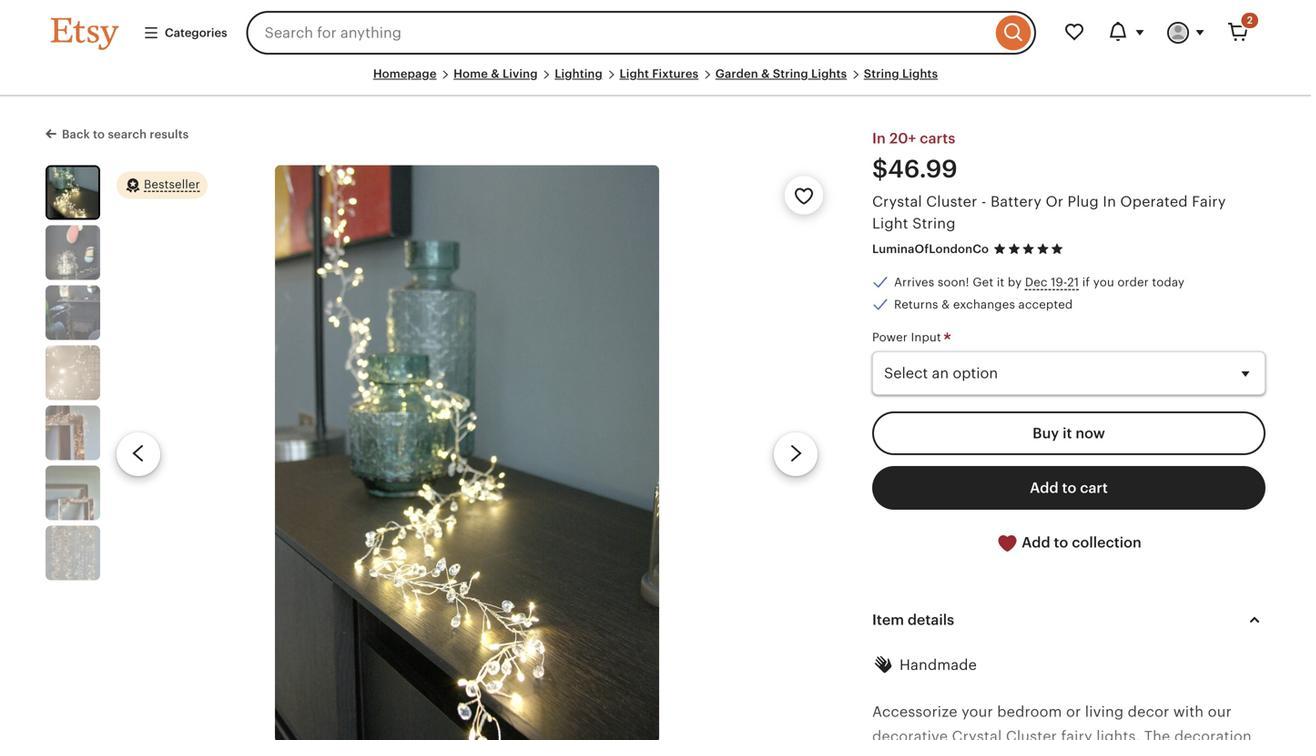 Task type: locate. For each thing, give the bounding box(es) containing it.
it left by
[[997, 276, 1005, 289]]

& for returns
[[942, 298, 951, 311]]

in inside crystal cluster - battery or plug in operated fairy light string
[[1104, 193, 1117, 210]]

crystal
[[873, 193, 923, 210], [953, 729, 1003, 741]]

& right home
[[491, 67, 500, 81]]

back
[[62, 128, 90, 141]]

buy it now button
[[873, 412, 1266, 455]]

add to collection
[[1019, 535, 1142, 551]]

add for add to collection
[[1022, 535, 1051, 551]]

in inside in 20+ carts $46.99
[[873, 130, 886, 147]]

collection
[[1073, 535, 1142, 551]]

1 horizontal spatial &
[[762, 67, 770, 81]]

accessorize
[[873, 704, 958, 720]]

crystal down your
[[953, 729, 1003, 741]]

2 horizontal spatial string
[[913, 215, 956, 232]]

in right plug
[[1104, 193, 1117, 210]]

0 horizontal spatial lights
[[812, 67, 848, 81]]

0 horizontal spatial &
[[491, 67, 500, 81]]

living
[[1086, 704, 1125, 720]]

operated
[[1121, 193, 1189, 210]]

light left fixtures
[[620, 67, 650, 81]]

& right returns
[[942, 298, 951, 311]]

by
[[1008, 276, 1023, 289]]

light
[[620, 67, 650, 81], [873, 215, 909, 232]]

order
[[1118, 276, 1150, 289]]

it
[[997, 276, 1005, 289], [1063, 425, 1073, 442]]

0 horizontal spatial string
[[773, 67, 809, 81]]

to inside add to cart button
[[1063, 480, 1077, 496]]

in
[[873, 130, 886, 147], [1104, 193, 1117, 210]]

plug
[[1068, 193, 1100, 210]]

1 vertical spatial to
[[1063, 480, 1077, 496]]

1 horizontal spatial crystal
[[953, 729, 1003, 741]]

& for garden
[[762, 67, 770, 81]]

decorative
[[873, 729, 949, 741]]

1 vertical spatial add
[[1022, 535, 1051, 551]]

crystal cluster battery or plug in operated fairy light image 1 image
[[275, 165, 660, 741], [47, 167, 98, 218]]

search
[[108, 128, 147, 141]]

add down add to cart
[[1022, 535, 1051, 551]]

0 vertical spatial it
[[997, 276, 1005, 289]]

you
[[1094, 276, 1115, 289]]

cluster left -
[[927, 193, 978, 210]]

cluster
[[927, 193, 978, 210], [1007, 729, 1058, 741]]

item
[[873, 612, 905, 629]]

1 horizontal spatial string
[[864, 67, 900, 81]]

0 vertical spatial cluster
[[927, 193, 978, 210]]

1 lights from the left
[[812, 67, 848, 81]]

soon! get
[[938, 276, 994, 289]]

lights up '20+'
[[903, 67, 939, 81]]

crystal cluster battery or plug in operated fairy light image 4 image
[[46, 346, 100, 400]]

2 horizontal spatial &
[[942, 298, 951, 311]]

to left cart at the bottom
[[1063, 480, 1077, 496]]

returns & exchanges accepted
[[895, 298, 1074, 311]]

menu bar
[[51, 66, 1261, 97]]

to right 'back'
[[93, 128, 105, 141]]

& right garden
[[762, 67, 770, 81]]

to
[[93, 128, 105, 141], [1063, 480, 1077, 496], [1055, 535, 1069, 551]]

1 horizontal spatial lights
[[903, 67, 939, 81]]

back to search results
[[62, 128, 189, 141]]

1 vertical spatial cluster
[[1007, 729, 1058, 741]]

None search field
[[247, 11, 1037, 55]]

crystal cluster battery or plug in operated fairy light image 5 image
[[46, 406, 100, 460]]

1 horizontal spatial cluster
[[1007, 729, 1058, 741]]

1 horizontal spatial it
[[1063, 425, 1073, 442]]

0 vertical spatial to
[[93, 128, 105, 141]]

carts
[[920, 130, 956, 147]]

0 vertical spatial add
[[1031, 480, 1059, 496]]

lighting
[[555, 67, 603, 81]]

1 vertical spatial light
[[873, 215, 909, 232]]

crystal cluster - battery or plug in operated fairy light string
[[873, 193, 1227, 232]]

item details
[[873, 612, 955, 629]]

light up luminaoflondonco in the top of the page
[[873, 215, 909, 232]]

1 horizontal spatial light
[[873, 215, 909, 232]]

buy it now
[[1033, 425, 1106, 442]]

buy
[[1033, 425, 1060, 442]]

0 horizontal spatial crystal
[[873, 193, 923, 210]]

home & living link
[[454, 67, 538, 81]]

it right buy
[[1063, 425, 1073, 442]]

fairy
[[1193, 193, 1227, 210]]

bestseller button
[[117, 171, 208, 200]]

fixtures
[[653, 67, 699, 81]]

cart
[[1081, 480, 1109, 496]]

to inside add to collection button
[[1055, 535, 1069, 551]]

lights
[[812, 67, 848, 81], [903, 67, 939, 81]]

&
[[491, 67, 500, 81], [762, 67, 770, 81], [942, 298, 951, 311]]

cluster inside accessorize your bedroom or living decor with our decorative crystal cluster fairy lights. the decoratio
[[1007, 729, 1058, 741]]

arrives soon! get it by dec 19-21 if you order today
[[895, 276, 1185, 289]]

1 horizontal spatial crystal cluster battery or plug in operated fairy light image 1 image
[[275, 165, 660, 741]]

add
[[1031, 480, 1059, 496], [1022, 535, 1051, 551]]

2 vertical spatial to
[[1055, 535, 1069, 551]]

add to collection button
[[873, 521, 1266, 566]]

light fixtures
[[620, 67, 699, 81]]

to left collection
[[1055, 535, 1069, 551]]

light inside crystal cluster - battery or plug in operated fairy light string
[[873, 215, 909, 232]]

lights.
[[1097, 729, 1141, 741]]

1 vertical spatial in
[[1104, 193, 1117, 210]]

0 horizontal spatial it
[[997, 276, 1005, 289]]

0 vertical spatial in
[[873, 130, 886, 147]]

0 vertical spatial light
[[620, 67, 650, 81]]

add left cart at the bottom
[[1031, 480, 1059, 496]]

add to cart button
[[873, 466, 1266, 510]]

crystal down $46.99
[[873, 193, 923, 210]]

cluster down bedroom
[[1007, 729, 1058, 741]]

0 vertical spatial crystal
[[873, 193, 923, 210]]

1 vertical spatial crystal
[[953, 729, 1003, 741]]

string up luminaoflondonco in the top of the page
[[913, 215, 956, 232]]

1 vertical spatial it
[[1063, 425, 1073, 442]]

string up '20+'
[[864, 67, 900, 81]]

21
[[1068, 276, 1080, 289]]

lights left "string lights" link
[[812, 67, 848, 81]]

string
[[773, 67, 809, 81], [864, 67, 900, 81], [913, 215, 956, 232]]

to inside back to search results link
[[93, 128, 105, 141]]

luminaoflondonco link
[[873, 242, 990, 256]]

with
[[1174, 704, 1205, 720]]

to for search
[[93, 128, 105, 141]]

0 horizontal spatial in
[[873, 130, 886, 147]]

cluster inside crystal cluster - battery or plug in operated fairy light string
[[927, 193, 978, 210]]

in 20+ carts $46.99
[[873, 130, 958, 183]]

in left '20+'
[[873, 130, 886, 147]]

homepage
[[373, 67, 437, 81]]

0 horizontal spatial light
[[620, 67, 650, 81]]

20+
[[890, 130, 917, 147]]

string right garden
[[773, 67, 809, 81]]

1 horizontal spatial in
[[1104, 193, 1117, 210]]

string lights
[[864, 67, 939, 81]]

add for add to cart
[[1031, 480, 1059, 496]]

0 horizontal spatial cluster
[[927, 193, 978, 210]]



Task type: vqa. For each thing, say whether or not it's contained in the screenshot.
'29'
no



Task type: describe. For each thing, give the bounding box(es) containing it.
$46.99
[[873, 155, 958, 183]]

exchanges
[[954, 298, 1016, 311]]

lighting link
[[555, 67, 603, 81]]

or
[[1046, 193, 1064, 210]]

luminaoflondonco
[[873, 242, 990, 256]]

details
[[908, 612, 955, 629]]

living
[[503, 67, 538, 81]]

if
[[1083, 276, 1091, 289]]

item details button
[[856, 599, 1283, 642]]

light fixtures link
[[620, 67, 699, 81]]

categories button
[[129, 16, 241, 49]]

fairy
[[1062, 729, 1093, 741]]

crystal cluster battery or plug in operated fairy light image 7 image
[[46, 526, 100, 581]]

today
[[1153, 276, 1185, 289]]

arrives
[[895, 276, 935, 289]]

to for collection
[[1055, 535, 1069, 551]]

the
[[1145, 729, 1171, 741]]

home & living
[[454, 67, 538, 81]]

2 lights from the left
[[903, 67, 939, 81]]

garden & string lights link
[[716, 67, 848, 81]]

to for cart
[[1063, 480, 1077, 496]]

your
[[962, 704, 994, 720]]

handmade
[[900, 657, 978, 674]]

accepted
[[1019, 298, 1074, 311]]

back to search results link
[[46, 124, 189, 143]]

decor
[[1129, 704, 1170, 720]]

bedroom
[[998, 704, 1063, 720]]

crystal cluster battery or plug in operated fairy light image 6 image
[[46, 466, 100, 520]]

power input
[[873, 331, 945, 344]]

crystal inside accessorize your bedroom or living decor with our decorative crystal cluster fairy lights. the decoratio
[[953, 729, 1003, 741]]

dec
[[1026, 276, 1048, 289]]

menu bar containing homepage
[[51, 66, 1261, 97]]

bestseller
[[144, 177, 200, 191]]

accessorize your bedroom or living decor with our decorative crystal cluster fairy lights. the decoratio
[[873, 704, 1256, 741]]

power
[[873, 331, 908, 344]]

add to cart
[[1031, 480, 1109, 496]]

garden
[[716, 67, 759, 81]]

homepage link
[[373, 67, 437, 81]]

-
[[982, 193, 987, 210]]

string inside crystal cluster - battery or plug in operated fairy light string
[[913, 215, 956, 232]]

results
[[150, 128, 189, 141]]

battery
[[991, 193, 1042, 210]]

crystal cluster battery or plug in operated fairy light image 3 image
[[46, 285, 100, 340]]

now
[[1076, 425, 1106, 442]]

crystal cluster battery or plug in operated fairy light image 2 image
[[46, 225, 100, 280]]

it inside button
[[1063, 425, 1073, 442]]

categories
[[165, 26, 227, 40]]

string lights link
[[864, 67, 939, 81]]

categories banner
[[18, 0, 1294, 66]]

2 link
[[1217, 11, 1261, 55]]

input
[[912, 331, 942, 344]]

& for home
[[491, 67, 500, 81]]

2
[[1248, 15, 1254, 26]]

or
[[1067, 704, 1082, 720]]

our
[[1209, 704, 1233, 720]]

none search field inside categories banner
[[247, 11, 1037, 55]]

Search for anything text field
[[247, 11, 992, 55]]

crystal inside crystal cluster - battery or plug in operated fairy light string
[[873, 193, 923, 210]]

garden & string lights
[[716, 67, 848, 81]]

19-
[[1052, 276, 1068, 289]]

home
[[454, 67, 488, 81]]

returns
[[895, 298, 939, 311]]

0 horizontal spatial crystal cluster battery or plug in operated fairy light image 1 image
[[47, 167, 98, 218]]



